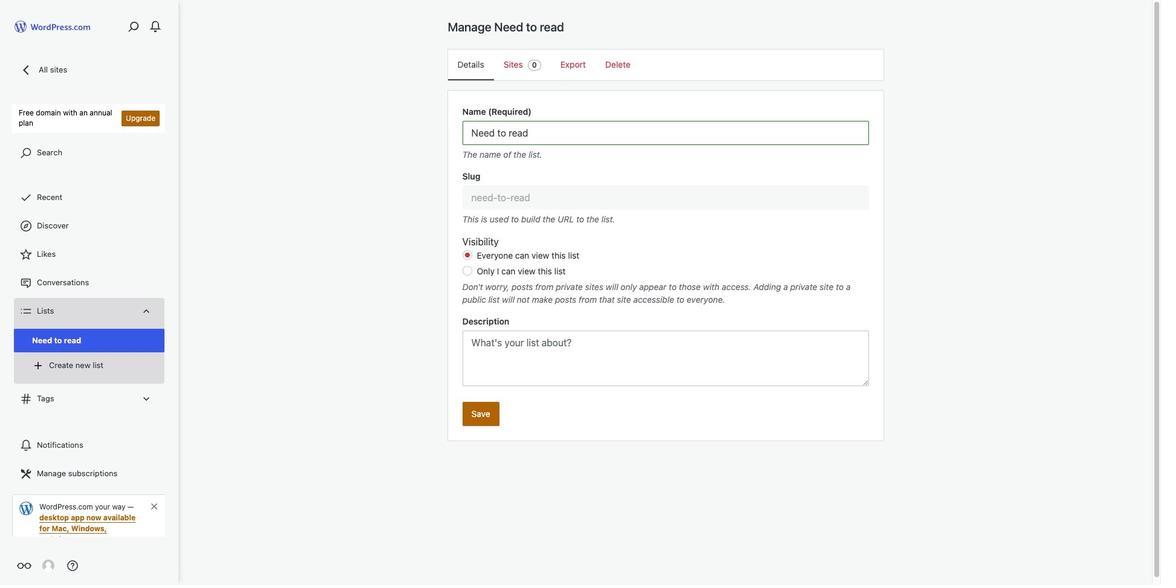 Task type: vqa. For each thing, say whether or not it's contained in the screenshot.
1st Group from the top
yes



Task type: locate. For each thing, give the bounding box(es) containing it.
None text field
[[463, 121, 869, 145], [463, 186, 869, 210], [463, 121, 869, 145], [463, 186, 869, 210]]

jeremy miller image
[[42, 560, 54, 572]]

3 group from the top
[[463, 235, 869, 306]]

group
[[463, 105, 869, 161], [463, 170, 869, 226], [463, 235, 869, 306], [463, 315, 869, 390]]

menu
[[448, 50, 884, 80]]

None radio
[[463, 251, 472, 260]]

None radio
[[463, 266, 472, 276]]

main content
[[448, 19, 884, 441]]



Task type: describe. For each thing, give the bounding box(es) containing it.
keyboard_arrow_down image
[[140, 393, 152, 405]]

dismiss image
[[149, 502, 159, 512]]

1 group from the top
[[463, 105, 869, 161]]

keyboard_arrow_down image
[[140, 305, 152, 317]]

reader image
[[17, 559, 31, 574]]

4 group from the top
[[463, 315, 869, 390]]

2 group from the top
[[463, 170, 869, 226]]

What's your list about? text field
[[463, 331, 869, 387]]



